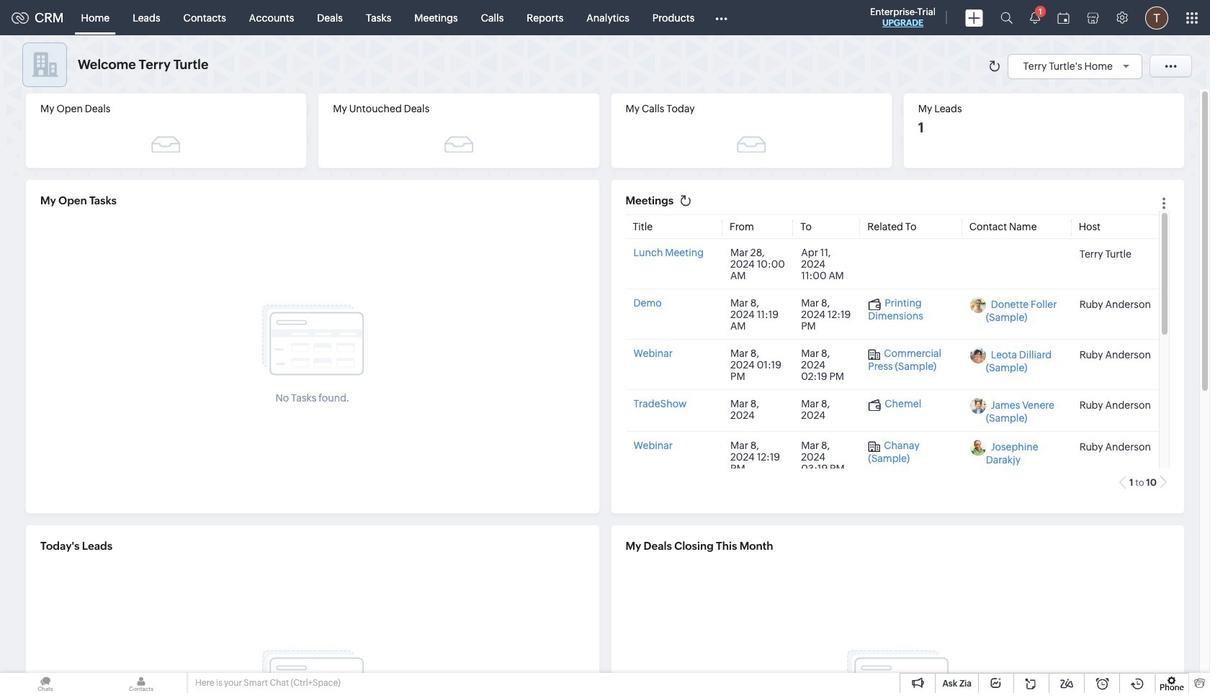 Task type: describe. For each thing, give the bounding box(es) containing it.
chats image
[[0, 674, 91, 694]]

search image
[[1001, 12, 1013, 24]]

profile image
[[1146, 6, 1169, 29]]

signals element
[[1022, 0, 1049, 35]]

search element
[[992, 0, 1022, 35]]

calendar image
[[1058, 12, 1070, 23]]

contacts image
[[96, 674, 187, 694]]



Task type: locate. For each thing, give the bounding box(es) containing it.
Other Modules field
[[706, 6, 737, 29]]

profile element
[[1137, 0, 1177, 35]]

create menu element
[[957, 0, 992, 35]]

create menu image
[[965, 9, 983, 26]]

logo image
[[12, 12, 29, 23]]



Task type: vqa. For each thing, say whether or not it's contained in the screenshot.
&
no



